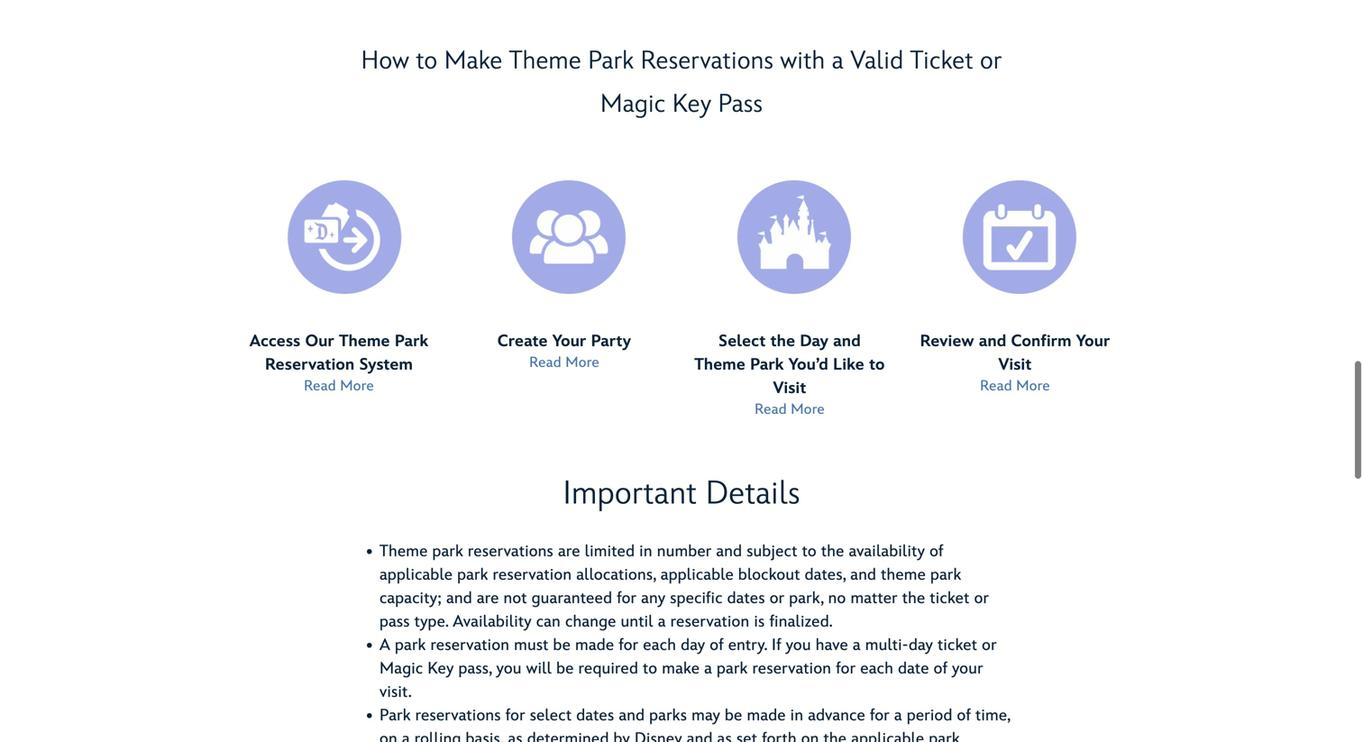 Task type: describe. For each thing, give the bounding box(es) containing it.
availability
[[453, 612, 532, 632]]

for right advance
[[870, 706, 890, 726]]

select the day and theme park you'd like to visit read more
[[695, 332, 885, 418]]

reservation down if
[[753, 659, 832, 679]]

more inside the create your party read more
[[566, 354, 600, 372]]

our
[[305, 332, 334, 351]]

the down advance
[[824, 730, 847, 742]]

park inside access our theme park reservation system read more
[[395, 332, 429, 351]]

matter
[[851, 589, 898, 608]]

1 vertical spatial ticket
[[938, 636, 978, 655]]

to inside how to make theme park reservations with a valid ticket or magic key pass
[[416, 46, 438, 76]]

0 vertical spatial you
[[786, 636, 811, 655]]

make
[[662, 659, 700, 679]]

entry.
[[728, 636, 767, 655]]

0 horizontal spatial each
[[643, 636, 677, 655]]

capacity;
[[380, 589, 442, 608]]

pass
[[718, 89, 763, 119]]

reservation down specific
[[671, 612, 750, 632]]

1 vertical spatial each
[[861, 659, 894, 679]]

access our theme park reservation system read more
[[250, 332, 429, 395]]

for down until
[[619, 636, 639, 655]]

advance
[[808, 706, 866, 726]]

read inside select the day and theme park you'd like to visit read more
[[755, 401, 787, 418]]

your
[[952, 659, 984, 679]]

time,
[[976, 706, 1011, 726]]

pass,
[[459, 659, 492, 679]]

to up dates,
[[802, 542, 817, 561]]

visit inside select the day and theme park you'd like to visit read more
[[773, 379, 807, 398]]

read inside the review and confirm your visit read more
[[980, 377, 1013, 395]]

read inside access our theme park reservation system read more
[[304, 377, 336, 395]]

park up capacity;
[[432, 542, 463, 561]]

visit inside the review and confirm your visit read more
[[999, 355, 1032, 375]]

0 horizontal spatial you
[[497, 659, 522, 679]]

and down may
[[687, 730, 713, 742]]

read more button for visit
[[980, 377, 1051, 396]]

the up dates,
[[821, 542, 845, 561]]

park down entry. at the bottom
[[717, 659, 748, 679]]

pass
[[380, 612, 410, 632]]

park up availability
[[457, 565, 488, 585]]

0 vertical spatial ticket
[[930, 589, 970, 608]]

have
[[816, 636, 849, 655]]

read inside the create your party read more
[[530, 354, 562, 372]]

park right a
[[395, 636, 426, 655]]

rolling
[[415, 730, 461, 742]]

theme park reservations are limited in number and subject to the availability of applicable park reservation allocations, applicable blockout dates, and theme park capacity; and are not guaranteed for any specific dates or park, no matter the ticket or pass type. availability can change until a reservation is finalized. a park reservation must be made for each day of entry. if you have a multi-day ticket or magic key pass, you will be required to make a park reservation for each date of your visit. park reservations for select dates and parks may be made in advance for a period of time, on a rolling basis, as determined by disney and as set forth on the applicable par
[[380, 542, 1017, 742]]

period
[[907, 706, 953, 726]]

and left subject
[[716, 542, 742, 561]]

not
[[504, 589, 527, 608]]

a
[[380, 636, 391, 655]]

read more button for theme
[[755, 400, 825, 419]]

forth
[[762, 730, 797, 742]]

reservation up pass,
[[431, 636, 510, 655]]

must
[[514, 636, 549, 655]]

park,
[[789, 589, 824, 608]]

park inside select the day and theme park you'd like to visit read more
[[751, 355, 784, 375]]

blockout
[[739, 565, 801, 585]]

if
[[772, 636, 782, 655]]

read more button for reservation
[[304, 377, 374, 396]]

the inside select the day and theme park you'd like to visit read more
[[771, 332, 796, 351]]

confirm
[[1012, 332, 1072, 351]]

park right theme
[[931, 565, 962, 585]]

a right the have
[[853, 636, 861, 655]]

day
[[800, 332, 829, 351]]

no
[[828, 589, 846, 608]]

of right date
[[934, 659, 948, 679]]

a right until
[[658, 612, 666, 632]]

number
[[657, 542, 712, 561]]

important
[[563, 474, 697, 514]]

basis,
[[466, 730, 504, 742]]

reservations
[[641, 46, 774, 76]]

make
[[444, 46, 503, 76]]

finalized.
[[770, 612, 833, 632]]

theme inside theme park reservations are limited in number and subject to the availability of applicable park reservation allocations, applicable blockout dates, and theme park capacity; and are not guaranteed for any specific dates or park, no matter the ticket or pass type. availability can change until a reservation is finalized. a park reservation must be made for each day of entry. if you have a multi-day ticket or magic key pass, you will be required to make a park reservation for each date of your visit. park reservations for select dates and parks may be made in advance for a period of time, on a rolling basis, as determined by disney and as set forth on the applicable par
[[380, 542, 428, 561]]

of left time,
[[957, 706, 971, 726]]

review
[[920, 332, 975, 351]]

theme inside how to make theme park reservations with a valid ticket or magic key pass
[[509, 46, 581, 76]]

any
[[641, 589, 666, 608]]

allocations,
[[577, 565, 656, 585]]

ticket
[[911, 46, 974, 76]]

for down the have
[[836, 659, 856, 679]]

reservation up not
[[493, 565, 572, 585]]

2 day from the left
[[909, 636, 933, 655]]

access
[[250, 332, 301, 351]]

review and confirm your visit read more
[[920, 332, 1111, 395]]

guaranteed
[[532, 589, 612, 608]]



Task type: vqa. For each thing, say whether or not it's contained in the screenshot.
Disney's Paradise Pier Hotel Image
no



Task type: locate. For each thing, give the bounding box(es) containing it.
a
[[832, 46, 844, 76], [658, 612, 666, 632], [853, 636, 861, 655], [704, 659, 713, 679], [895, 706, 903, 726], [402, 730, 410, 742]]

in up forth
[[791, 706, 804, 726]]

1 vertical spatial be
[[557, 659, 574, 679]]

park
[[432, 542, 463, 561], [457, 565, 488, 585], [931, 565, 962, 585], [395, 636, 426, 655], [717, 659, 748, 679]]

read more button down "confirm" on the top of page
[[980, 377, 1051, 396]]

0 horizontal spatial visit
[[773, 379, 807, 398]]

more inside the review and confirm your visit read more
[[1017, 377, 1051, 395]]

be
[[553, 636, 571, 655], [557, 659, 574, 679], [725, 706, 743, 726]]

theme up system
[[339, 332, 390, 351]]

1 horizontal spatial your
[[1077, 332, 1111, 351]]

party
[[591, 332, 631, 351]]

date
[[898, 659, 929, 679]]

theme
[[881, 565, 926, 585]]

more
[[566, 354, 600, 372], [340, 377, 374, 395], [1017, 377, 1051, 395], [791, 401, 825, 418]]

more inside select the day and theme park you'd like to visit read more
[[791, 401, 825, 418]]

visit down "confirm" on the top of page
[[999, 355, 1032, 375]]

0 horizontal spatial key
[[428, 659, 454, 679]]

read more button down reservation
[[304, 377, 374, 396]]

0 vertical spatial magic
[[600, 89, 666, 119]]

magic up visit.
[[380, 659, 423, 679]]

ticket
[[930, 589, 970, 608], [938, 636, 978, 655]]

to right how
[[416, 46, 438, 76]]

or inside how to make theme park reservations with a valid ticket or magic key pass
[[980, 46, 1002, 76]]

2 as from the left
[[717, 730, 732, 742]]

read more button
[[530, 353, 600, 372], [304, 377, 374, 396], [980, 377, 1051, 396], [755, 400, 825, 419]]

are up availability
[[477, 589, 499, 608]]

change
[[565, 612, 616, 632]]

create your party read more
[[498, 332, 631, 372]]

reservations up rolling
[[415, 706, 501, 726]]

and up matter
[[851, 565, 877, 585]]

1 on from the left
[[380, 730, 398, 742]]

key inside how to make theme park reservations with a valid ticket or magic key pass
[[673, 89, 712, 119]]

applicable down 'period'
[[852, 730, 925, 742]]

the
[[771, 332, 796, 351], [821, 542, 845, 561], [903, 589, 926, 608], [824, 730, 847, 742]]

reservation
[[265, 355, 355, 375]]

how
[[361, 46, 409, 76]]

more inside access our theme park reservation system read more
[[340, 377, 374, 395]]

you left the "will"
[[497, 659, 522, 679]]

1 horizontal spatial day
[[909, 636, 933, 655]]

a left rolling
[[402, 730, 410, 742]]

as left set
[[717, 730, 732, 742]]

1 vertical spatial reservations
[[415, 706, 501, 726]]

and
[[834, 332, 861, 351], [979, 332, 1007, 351], [716, 542, 742, 561], [851, 565, 877, 585], [446, 589, 472, 608], [619, 706, 645, 726], [687, 730, 713, 742]]

set
[[737, 730, 758, 742]]

read down create
[[530, 354, 562, 372]]

more down "confirm" on the top of page
[[1017, 377, 1051, 395]]

0 vertical spatial are
[[558, 542, 580, 561]]

0 horizontal spatial your
[[553, 332, 587, 351]]

1 vertical spatial key
[[428, 659, 454, 679]]

2 vertical spatial be
[[725, 706, 743, 726]]

dates up 'by'
[[577, 706, 614, 726]]

system
[[359, 355, 413, 375]]

of right "availability"
[[930, 542, 944, 561]]

reservations up not
[[468, 542, 554, 561]]

1 horizontal spatial dates
[[727, 589, 765, 608]]

be down can
[[553, 636, 571, 655]]

1 horizontal spatial on
[[802, 730, 819, 742]]

be up set
[[725, 706, 743, 726]]

to inside select the day and theme park you'd like to visit read more
[[869, 355, 885, 375]]

read down "confirm" on the top of page
[[980, 377, 1013, 395]]

2 your from the left
[[1077, 332, 1111, 351]]

key down reservations
[[673, 89, 712, 119]]

the down theme
[[903, 589, 926, 608]]

parks
[[650, 706, 687, 726]]

magic inside how to make theme park reservations with a valid ticket or magic key pass
[[600, 89, 666, 119]]

made
[[575, 636, 614, 655], [747, 706, 786, 726]]

of left entry. at the bottom
[[710, 636, 724, 655]]

you right if
[[786, 636, 811, 655]]

limited
[[585, 542, 635, 561]]

0 vertical spatial dates
[[727, 589, 765, 608]]

0 horizontal spatial magic
[[380, 659, 423, 679]]

1 horizontal spatial in
[[791, 706, 804, 726]]

your left party
[[553, 332, 587, 351]]

on down visit.
[[380, 730, 398, 742]]

select
[[719, 332, 766, 351]]

0 vertical spatial key
[[673, 89, 712, 119]]

magic down reservations
[[600, 89, 666, 119]]

theme up capacity;
[[380, 542, 428, 561]]

visit down you'd
[[773, 379, 807, 398]]

1 vertical spatial made
[[747, 706, 786, 726]]

for up until
[[617, 589, 637, 608]]

0 horizontal spatial are
[[477, 589, 499, 608]]

made up forth
[[747, 706, 786, 726]]

0 horizontal spatial on
[[380, 730, 398, 742]]

each up make on the bottom of the page
[[643, 636, 677, 655]]

or
[[980, 46, 1002, 76], [770, 589, 785, 608], [975, 589, 989, 608], [982, 636, 997, 655]]

type.
[[415, 612, 448, 632]]

1 horizontal spatial visit
[[999, 355, 1032, 375]]

theme
[[509, 46, 581, 76], [339, 332, 390, 351], [695, 355, 746, 375], [380, 542, 428, 561]]

magic inside theme park reservations are limited in number and subject to the availability of applicable park reservation allocations, applicable blockout dates, and theme park capacity; and are not guaranteed for any specific dates or park, no matter the ticket or pass type. availability can change until a reservation is finalized. a park reservation must be made for each day of entry. if you have a multi-day ticket or magic key pass, you will be required to make a park reservation for each date of your visit. park reservations for select dates and parks may be made in advance for a period of time, on a rolling basis, as determined by disney and as set forth on the applicable par
[[380, 659, 423, 679]]

for
[[617, 589, 637, 608], [619, 636, 639, 655], [836, 659, 856, 679], [506, 706, 525, 726], [870, 706, 890, 726]]

be right the "will"
[[557, 659, 574, 679]]

a right with
[[832, 46, 844, 76]]

more down you'd
[[791, 401, 825, 418]]

availability
[[849, 542, 925, 561]]

details
[[706, 474, 801, 514]]

until
[[621, 612, 654, 632]]

0 horizontal spatial made
[[575, 636, 614, 655]]

read down select
[[755, 401, 787, 418]]

0 horizontal spatial applicable
[[380, 565, 453, 585]]

visit
[[999, 355, 1032, 375], [773, 379, 807, 398]]

1 horizontal spatial each
[[861, 659, 894, 679]]

your
[[553, 332, 587, 351], [1077, 332, 1111, 351]]

are left limited
[[558, 542, 580, 561]]

day
[[681, 636, 705, 655], [909, 636, 933, 655]]

important details
[[563, 474, 801, 514]]

park inside theme park reservations are limited in number and subject to the availability of applicable park reservation allocations, applicable blockout dates, and theme park capacity; and are not guaranteed for any specific dates or park, no matter the ticket or pass type. availability can change until a reservation is finalized. a park reservation must be made for each day of entry. if you have a multi-day ticket or magic key pass, you will be required to make a park reservation for each date of your visit. park reservations for select dates and parks may be made in advance for a period of time, on a rolling basis, as determined by disney and as set forth on the applicable par
[[380, 706, 411, 726]]

1 vertical spatial are
[[477, 589, 499, 608]]

theme down select
[[695, 355, 746, 375]]

you
[[786, 636, 811, 655], [497, 659, 522, 679]]

1 vertical spatial visit
[[773, 379, 807, 398]]

is
[[754, 612, 765, 632]]

in right limited
[[640, 542, 653, 561]]

1 horizontal spatial as
[[717, 730, 732, 742]]

1 vertical spatial in
[[791, 706, 804, 726]]

a left 'period'
[[895, 706, 903, 726]]

0 vertical spatial each
[[643, 636, 677, 655]]

0 horizontal spatial day
[[681, 636, 705, 655]]

2 on from the left
[[802, 730, 819, 742]]

as
[[508, 730, 523, 742], [717, 730, 732, 742]]

0 vertical spatial made
[[575, 636, 614, 655]]

of
[[930, 542, 944, 561], [710, 636, 724, 655], [934, 659, 948, 679], [957, 706, 971, 726]]

1 horizontal spatial made
[[747, 706, 786, 726]]

your inside the review and confirm your visit read more
[[1077, 332, 1111, 351]]

and up like
[[834, 332, 861, 351]]

your inside the create your party read more
[[553, 332, 587, 351]]

0 horizontal spatial as
[[508, 730, 523, 742]]

more down system
[[340, 377, 374, 395]]

the left day
[[771, 332, 796, 351]]

theme inside select the day and theme park you'd like to visit read more
[[695, 355, 746, 375]]

reservations
[[468, 542, 554, 561], [415, 706, 501, 726]]

and inside select the day and theme park you'd like to visit read more
[[834, 332, 861, 351]]

your right "confirm" on the top of page
[[1077, 332, 1111, 351]]

dates up is
[[727, 589, 765, 608]]

valid
[[851, 46, 904, 76]]

to
[[416, 46, 438, 76], [869, 355, 885, 375], [802, 542, 817, 561], [643, 659, 658, 679]]

on right forth
[[802, 730, 819, 742]]

a right make on the bottom of the page
[[704, 659, 713, 679]]

create
[[498, 332, 548, 351]]

magic
[[600, 89, 666, 119], [380, 659, 423, 679]]

read more button down you'd
[[755, 400, 825, 419]]

dates
[[727, 589, 765, 608], [577, 706, 614, 726]]

dates,
[[805, 565, 846, 585]]

reservation
[[493, 565, 572, 585], [671, 612, 750, 632], [431, 636, 510, 655], [753, 659, 832, 679]]

applicable up capacity;
[[380, 565, 453, 585]]

1 vertical spatial you
[[497, 659, 522, 679]]

with
[[781, 46, 826, 76]]

by
[[614, 730, 630, 742]]

a inside how to make theme park reservations with a valid ticket or magic key pass
[[832, 46, 844, 76]]

park inside how to make theme park reservations with a valid ticket or magic key pass
[[588, 46, 634, 76]]

you'd
[[789, 355, 829, 375]]

0 vertical spatial reservations
[[468, 542, 554, 561]]

will
[[526, 659, 552, 679]]

read more button for more
[[530, 353, 600, 372]]

can
[[536, 612, 561, 632]]

key left pass,
[[428, 659, 454, 679]]

required
[[579, 659, 639, 679]]

multi-
[[866, 636, 909, 655]]

2 horizontal spatial applicable
[[852, 730, 925, 742]]

may
[[692, 706, 721, 726]]

and up type.
[[446, 589, 472, 608]]

as right "basis,"
[[508, 730, 523, 742]]

read more button down create
[[530, 353, 600, 372]]

0 vertical spatial visit
[[999, 355, 1032, 375]]

each down multi-
[[861, 659, 894, 679]]

to left make on the bottom of the page
[[643, 659, 658, 679]]

made down change on the left of the page
[[575, 636, 614, 655]]

theme right make
[[509, 46, 581, 76]]

and up 'by'
[[619, 706, 645, 726]]

visit.
[[380, 683, 412, 702]]

theme inside access our theme park reservation system read more
[[339, 332, 390, 351]]

applicable
[[380, 565, 453, 585], [661, 565, 734, 585], [852, 730, 925, 742]]

1 vertical spatial dates
[[577, 706, 614, 726]]

day up date
[[909, 636, 933, 655]]

how to make theme park reservations with a valid ticket or magic key pass
[[361, 46, 1002, 119]]

each
[[643, 636, 677, 655], [861, 659, 894, 679]]

0 vertical spatial in
[[640, 542, 653, 561]]

0 horizontal spatial in
[[640, 542, 653, 561]]

to right like
[[869, 355, 885, 375]]

1 your from the left
[[553, 332, 587, 351]]

key inside theme park reservations are limited in number and subject to the availability of applicable park reservation allocations, applicable blockout dates, and theme park capacity; and are not guaranteed for any specific dates or park, no matter the ticket or pass type. availability can change until a reservation is finalized. a park reservation must be made for each day of entry. if you have a multi-day ticket or magic key pass, you will be required to make a park reservation for each date of your visit. park reservations for select dates and parks may be made in advance for a period of time, on a rolling basis, as determined by disney and as set forth on the applicable par
[[428, 659, 454, 679]]

1 horizontal spatial applicable
[[661, 565, 734, 585]]

for left select
[[506, 706, 525, 726]]

and inside the review and confirm your visit read more
[[979, 332, 1007, 351]]

determined
[[527, 730, 609, 742]]

1 vertical spatial magic
[[380, 659, 423, 679]]

1 horizontal spatial you
[[786, 636, 811, 655]]

in
[[640, 542, 653, 561], [791, 706, 804, 726]]

0 horizontal spatial dates
[[577, 706, 614, 726]]

subject
[[747, 542, 798, 561]]

key
[[673, 89, 712, 119], [428, 659, 454, 679]]

read down reservation
[[304, 377, 336, 395]]

1 as from the left
[[508, 730, 523, 742]]

like
[[833, 355, 865, 375]]

are
[[558, 542, 580, 561], [477, 589, 499, 608]]

1 horizontal spatial are
[[558, 542, 580, 561]]

disney
[[635, 730, 682, 742]]

read
[[530, 354, 562, 372], [304, 377, 336, 395], [980, 377, 1013, 395], [755, 401, 787, 418]]

more down party
[[566, 354, 600, 372]]

1 horizontal spatial key
[[673, 89, 712, 119]]

select
[[530, 706, 572, 726]]

1 day from the left
[[681, 636, 705, 655]]

park
[[588, 46, 634, 76], [395, 332, 429, 351], [751, 355, 784, 375], [380, 706, 411, 726]]

applicable up specific
[[661, 565, 734, 585]]

specific
[[670, 589, 723, 608]]

and right review
[[979, 332, 1007, 351]]

1 horizontal spatial magic
[[600, 89, 666, 119]]

day up make on the bottom of the page
[[681, 636, 705, 655]]

0 vertical spatial be
[[553, 636, 571, 655]]



